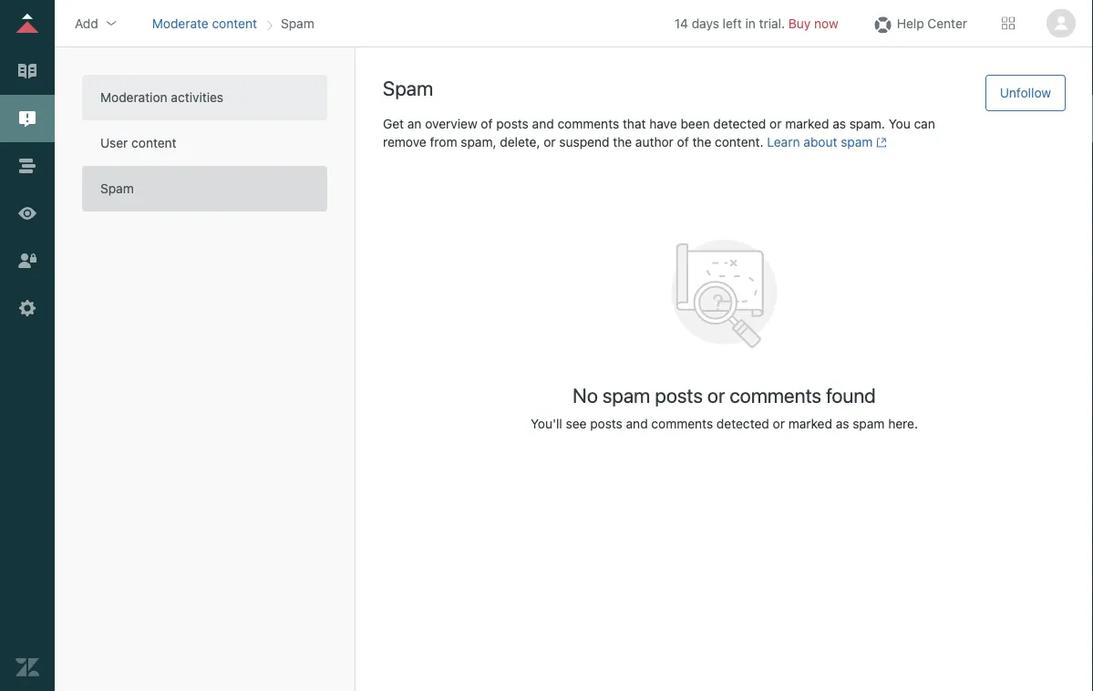 Task type: vqa. For each thing, say whether or not it's contained in the screenshot.
Agent tools element
no



Task type: describe. For each thing, give the bounding box(es) containing it.
settings image
[[16, 296, 39, 320]]

arrange content image
[[16, 154, 39, 178]]

about
[[804, 135, 838, 150]]

activities
[[171, 90, 223, 105]]

1 vertical spatial detected
[[717, 416, 770, 431]]

see
[[566, 416, 587, 431]]

get an overview of posts and comments that have been detected or marked as spam. you can remove from spam, delete, or suspend the author of the content.
[[383, 116, 935, 150]]

moderation
[[100, 90, 167, 105]]

1. illustrations/3. call bell image
[[672, 239, 777, 348]]

posts for see
[[590, 416, 623, 431]]

detected inside 'get an overview of posts and comments that have been detected or marked as spam. you can remove from spam, delete, or suspend the author of the content.'
[[713, 116, 766, 131]]

or up you'll see posts and comments detected or marked as spam here.
[[708, 383, 725, 407]]

an
[[407, 116, 422, 131]]

you'll see posts and comments detected or marked as spam here.
[[531, 416, 918, 431]]

remove
[[383, 135, 427, 150]]

help center
[[897, 16, 968, 31]]

posts inside 'get an overview of posts and comments that have been detected or marked as spam. you can remove from spam, delete, or suspend the author of the content.'
[[496, 116, 529, 131]]

add button
[[69, 10, 124, 37]]

1 vertical spatial of
[[677, 135, 689, 150]]

content for moderate content
[[212, 16, 257, 31]]

help center button
[[866, 10, 973, 37]]

now
[[814, 16, 839, 31]]

unfollow
[[1000, 85, 1051, 100]]

manage articles image
[[16, 59, 39, 83]]

2 vertical spatial spam
[[100, 181, 134, 196]]

trial.
[[759, 16, 785, 31]]

learn
[[767, 135, 800, 150]]

no spam posts or comments found
[[573, 383, 876, 407]]

content.
[[715, 135, 764, 150]]

help
[[897, 16, 924, 31]]

user content
[[100, 135, 177, 150]]

left
[[723, 16, 742, 31]]

get
[[383, 116, 404, 131]]

center
[[928, 16, 968, 31]]

as inside 'get an overview of posts and comments that have been detected or marked as spam. you can remove from spam, delete, or suspend the author of the content.'
[[833, 116, 846, 131]]

or up learn
[[770, 116, 782, 131]]

2 vertical spatial spam
[[853, 416, 885, 431]]

add
[[75, 16, 98, 31]]

author
[[636, 135, 674, 150]]

suspend
[[559, 135, 610, 150]]

found
[[826, 383, 876, 407]]

1 the from the left
[[613, 135, 632, 150]]

0 vertical spatial spam
[[841, 135, 873, 150]]

2 the from the left
[[693, 135, 712, 150]]

comments inside 'get an overview of posts and comments that have been detected or marked as spam. you can remove from spam, delete, or suspend the author of the content.'
[[558, 116, 619, 131]]

user
[[100, 135, 128, 150]]

buy
[[789, 16, 811, 31]]

that
[[623, 116, 646, 131]]

zendesk products image
[[1002, 17, 1015, 30]]

moderation activities
[[100, 90, 223, 105]]



Task type: locate. For each thing, give the bounding box(es) containing it.
here.
[[888, 416, 918, 431]]

0 horizontal spatial the
[[613, 135, 632, 150]]

can
[[914, 116, 935, 131]]

moderate content link
[[152, 16, 257, 31]]

(opens in a new tab) image
[[873, 137, 887, 148]]

user permissions image
[[16, 249, 39, 273]]

learn about spam
[[767, 135, 873, 150]]

and
[[532, 116, 554, 131], [626, 416, 648, 431]]

1 horizontal spatial posts
[[590, 416, 623, 431]]

0 vertical spatial of
[[481, 116, 493, 131]]

0 vertical spatial marked
[[785, 116, 829, 131]]

1 vertical spatial posts
[[655, 383, 703, 407]]

posts for spam
[[655, 383, 703, 407]]

1 vertical spatial comments
[[730, 383, 822, 407]]

you'll
[[531, 416, 562, 431]]

spam down spam. at the right top of page
[[841, 135, 873, 150]]

1 horizontal spatial the
[[693, 135, 712, 150]]

or
[[770, 116, 782, 131], [544, 135, 556, 150], [708, 383, 725, 407], [773, 416, 785, 431]]

posts up delete,
[[496, 116, 529, 131]]

navigation containing moderate content
[[148, 10, 318, 37]]

1 vertical spatial spam
[[603, 383, 651, 407]]

no
[[573, 383, 598, 407]]

1 vertical spatial marked
[[789, 416, 833, 431]]

as up "learn about spam" link
[[833, 116, 846, 131]]

marked
[[785, 116, 829, 131], [789, 416, 833, 431]]

posts
[[496, 116, 529, 131], [655, 383, 703, 407], [590, 416, 623, 431]]

1 vertical spatial content
[[131, 135, 177, 150]]

and inside 'get an overview of posts and comments that have been detected or marked as spam. you can remove from spam, delete, or suspend the author of the content.'
[[532, 116, 554, 131]]

days
[[692, 16, 719, 31]]

the down that
[[613, 135, 632, 150]]

marked down found
[[789, 416, 833, 431]]

content for user content
[[131, 135, 177, 150]]

of up spam,
[[481, 116, 493, 131]]

and up delete,
[[532, 116, 554, 131]]

1 horizontal spatial and
[[626, 416, 648, 431]]

0 horizontal spatial spam
[[100, 181, 134, 196]]

posts right see at the bottom of the page
[[590, 416, 623, 431]]

of
[[481, 116, 493, 131], [677, 135, 689, 150]]

zendesk image
[[16, 656, 39, 679]]

0 vertical spatial as
[[833, 116, 846, 131]]

1 vertical spatial and
[[626, 416, 648, 431]]

0 vertical spatial detected
[[713, 116, 766, 131]]

0 vertical spatial comments
[[558, 116, 619, 131]]

comments up you'll see posts and comments detected or marked as spam here.
[[730, 383, 822, 407]]

1 horizontal spatial comments
[[651, 416, 713, 431]]

2 horizontal spatial spam
[[383, 76, 433, 99]]

marked up learn about spam
[[785, 116, 829, 131]]

detected up the content. at the right of page
[[713, 116, 766, 131]]

as
[[833, 116, 846, 131], [836, 416, 849, 431]]

comments for you'll see posts and comments detected or marked as spam here.
[[651, 416, 713, 431]]

content right user
[[131, 135, 177, 150]]

you
[[889, 116, 911, 131]]

the
[[613, 135, 632, 150], [693, 135, 712, 150]]

14
[[675, 16, 688, 31]]

moderate
[[152, 16, 209, 31]]

have
[[650, 116, 677, 131]]

1 horizontal spatial spam
[[281, 16, 314, 31]]

delete,
[[500, 135, 540, 150]]

overview
[[425, 116, 478, 131]]

spam.
[[850, 116, 885, 131]]

spam,
[[461, 135, 497, 150]]

1 horizontal spatial of
[[677, 135, 689, 150]]

learn about spam link
[[767, 135, 887, 150]]

2 vertical spatial posts
[[590, 416, 623, 431]]

from
[[430, 135, 457, 150]]

posts up you'll see posts and comments detected or marked as spam here.
[[655, 383, 703, 407]]

moderate content image
[[16, 107, 39, 130]]

navigation
[[148, 10, 318, 37]]

in
[[746, 16, 756, 31]]

customize design image
[[16, 202, 39, 225]]

or down no spam posts or comments found
[[773, 416, 785, 431]]

2 vertical spatial comments
[[651, 416, 713, 431]]

comments
[[558, 116, 619, 131], [730, 383, 822, 407], [651, 416, 713, 431]]

unfollow button
[[986, 75, 1066, 111]]

1 vertical spatial spam
[[383, 76, 433, 99]]

0 horizontal spatial comments
[[558, 116, 619, 131]]

comments for no spam posts or comments found
[[730, 383, 822, 407]]

comments up the suspend
[[558, 116, 619, 131]]

comments down no spam posts or comments found
[[651, 416, 713, 431]]

detected down no spam posts or comments found
[[717, 416, 770, 431]]

0 vertical spatial and
[[532, 116, 554, 131]]

of down been
[[677, 135, 689, 150]]

1 horizontal spatial content
[[212, 16, 257, 31]]

the down been
[[693, 135, 712, 150]]

as down found
[[836, 416, 849, 431]]

0 horizontal spatial posts
[[496, 116, 529, 131]]

spam right "no"
[[603, 383, 651, 407]]

or right delete,
[[544, 135, 556, 150]]

0 vertical spatial posts
[[496, 116, 529, 131]]

content right moderate
[[212, 16, 257, 31]]

content
[[212, 16, 257, 31], [131, 135, 177, 150]]

spam down found
[[853, 416, 885, 431]]

moderate content
[[152, 16, 257, 31]]

2 horizontal spatial posts
[[655, 383, 703, 407]]

0 horizontal spatial of
[[481, 116, 493, 131]]

spam
[[281, 16, 314, 31], [383, 76, 433, 99], [100, 181, 134, 196]]

spam
[[841, 135, 873, 150], [603, 383, 651, 407], [853, 416, 885, 431]]

14 days left in trial. buy now
[[675, 16, 839, 31]]

1 vertical spatial as
[[836, 416, 849, 431]]

marked inside 'get an overview of posts and comments that have been detected or marked as spam. you can remove from spam, delete, or suspend the author of the content.'
[[785, 116, 829, 131]]

and right see at the bottom of the page
[[626, 416, 648, 431]]

0 horizontal spatial content
[[131, 135, 177, 150]]

been
[[681, 116, 710, 131]]

0 vertical spatial content
[[212, 16, 257, 31]]

2 horizontal spatial comments
[[730, 383, 822, 407]]

detected
[[713, 116, 766, 131], [717, 416, 770, 431]]

0 vertical spatial spam
[[281, 16, 314, 31]]

0 horizontal spatial and
[[532, 116, 554, 131]]



